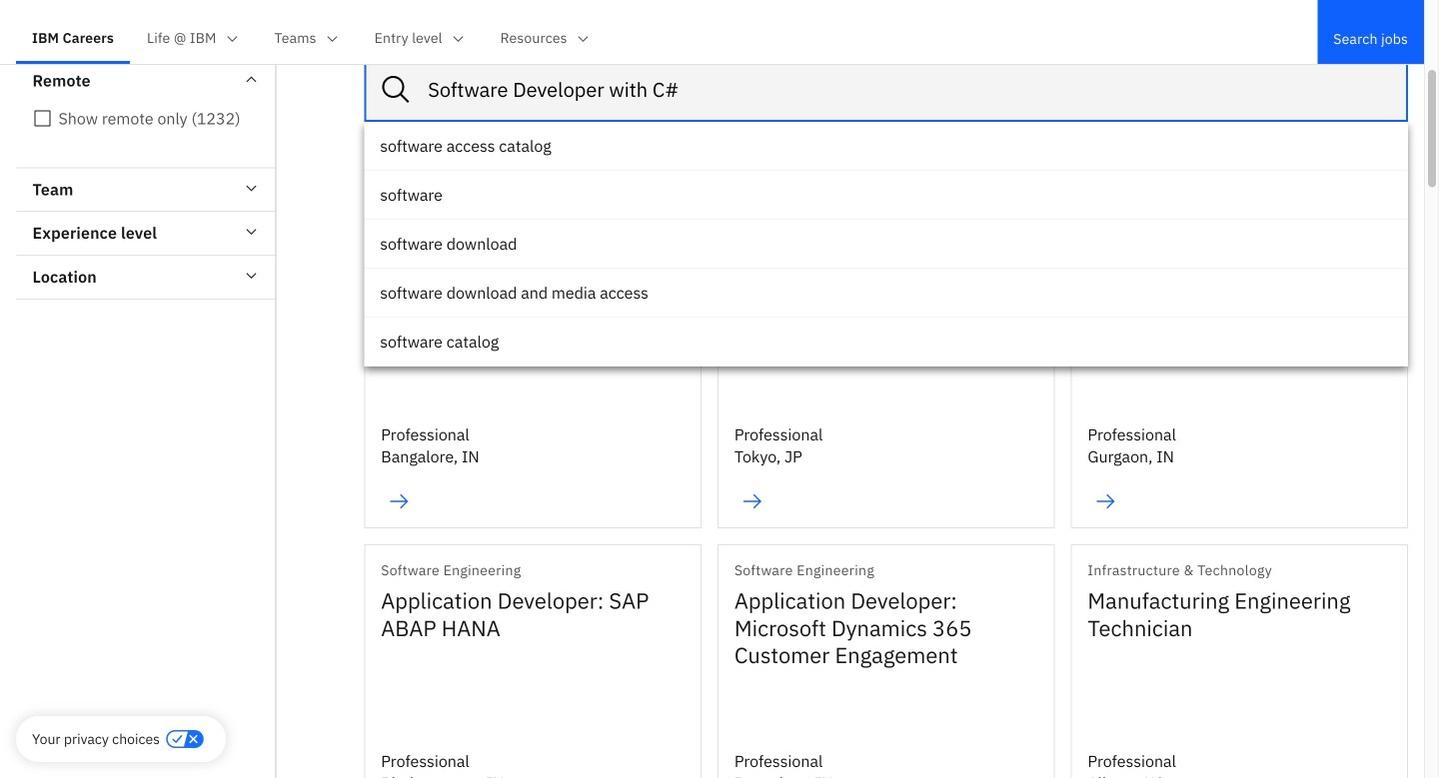Task type: vqa. For each thing, say whether or not it's contained in the screenshot.
Your privacy choices "element" at bottom left
yes



Task type: locate. For each thing, give the bounding box(es) containing it.
your privacy choices element
[[32, 729, 160, 751]]



